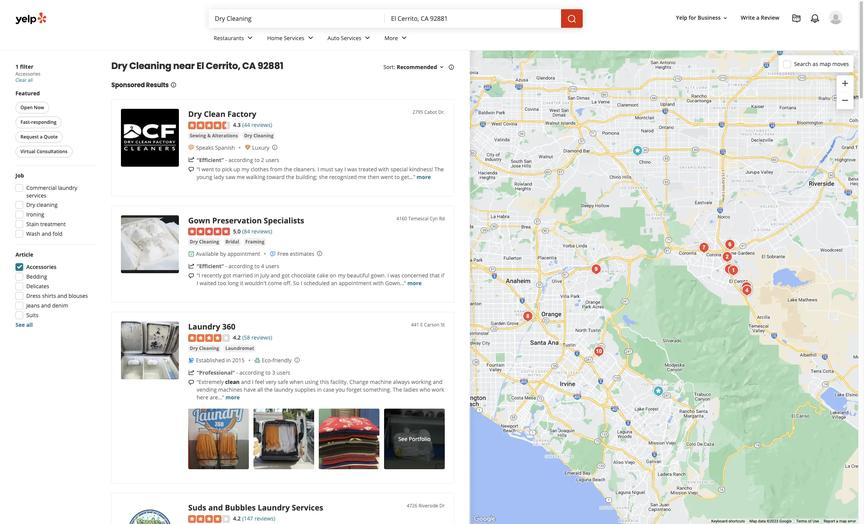 Task type: locate. For each thing, give the bounding box(es) containing it.
0 vertical spatial see
[[15, 322, 25, 329]]

"i inside ""i recently got married in july and got chocolate cake on my beautiful gown. i was concerned that if i waited too long it wouldn't come off. so i scheduled an appointment with gown…""
[[197, 272, 200, 280]]

dry cleaning link
[[243, 132, 275, 140], [188, 239, 221, 246], [188, 345, 221, 353]]

my right up
[[242, 166, 249, 173]]

3
[[272, 369, 275, 377]]

0 vertical spatial dry cleaning
[[244, 132, 274, 139]]

cabot
[[424, 109, 437, 116]]

2 vertical spatial dry cleaning link
[[188, 345, 221, 353]]

24 chevron down v2 image
[[306, 33, 315, 43], [363, 33, 372, 43], [400, 33, 409, 43]]

0 vertical spatial more link
[[417, 173, 431, 181]]

bubbles
[[225, 503, 256, 514]]

0 vertical spatial dry cleaning link
[[243, 132, 275, 140]]

1 horizontal spatial 24 chevron down v2 image
[[363, 33, 372, 43]]

laundromat
[[225, 346, 254, 352]]

very
[[266, 379, 276, 386]]

open now
[[20, 104, 44, 111]]

16 trending v2 image down 16 available by appointment v2 image
[[188, 264, 194, 270]]

4.2 link left (58
[[233, 334, 241, 342]]

friendly
[[272, 357, 292, 364]]

1 vertical spatial was
[[390, 272, 400, 280]]

dry up the 16 established in v2 image
[[190, 346, 198, 352]]

1 vertical spatial 16 trending v2 image
[[188, 264, 194, 270]]

2 none field from the left
[[391, 14, 555, 23]]

1 vertical spatial dry cleaning
[[190, 239, 219, 246]]

1 vertical spatial group
[[13, 172, 96, 240]]

in left 2015
[[226, 357, 231, 364]]

1 horizontal spatial none field
[[391, 14, 555, 23]]

to down special
[[395, 173, 400, 181]]

cleaning up luxury
[[253, 132, 274, 139]]

a inside button
[[40, 134, 43, 140]]

3 24 chevron down v2 image from the left
[[400, 33, 409, 43]]

4.2 left the (147
[[233, 516, 241, 523]]

(147 reviews)
[[242, 516, 275, 523]]

24 chevron down v2 image inside more link
[[400, 33, 409, 43]]

to up lady
[[215, 166, 221, 173]]

4.2 left (58
[[233, 334, 241, 342]]

reviews) up framing
[[251, 228, 272, 235]]

(147
[[242, 516, 253, 523]]

reviews) for clean
[[251, 121, 272, 129]]

"efficient" up recently at the bottom of page
[[197, 263, 224, 270]]

suds and bubbles laundry services
[[188, 503, 323, 514]]

according for factory
[[228, 156, 253, 164]]

map for error
[[839, 520, 847, 524]]

working
[[411, 379, 432, 386]]

0 vertical spatial dry cleaning button
[[243, 132, 275, 140]]

1 horizontal spatial laundry
[[258, 503, 290, 514]]

0 horizontal spatial see
[[15, 322, 25, 329]]

16 free estimates v2 image
[[270, 251, 276, 257]]

4.2 star rating image down suds
[[188, 516, 230, 524]]

0 horizontal spatial a
[[40, 134, 43, 140]]

reviews) right (44
[[251, 121, 272, 129]]

users for factory
[[266, 156, 279, 164]]

1 vertical spatial dry cleaning button
[[188, 239, 221, 246]]

more for gown preservation specialists
[[407, 280, 422, 287]]

my
[[242, 166, 249, 173], [338, 272, 346, 280]]

0 vertical spatial my
[[242, 166, 249, 173]]

to for laundry 360
[[265, 369, 271, 377]]

2 16 speech v2 image from the top
[[188, 273, 194, 279]]

0 horizontal spatial 24 chevron down v2 image
[[306, 33, 315, 43]]

map right as
[[820, 60, 831, 67]]

more
[[417, 173, 431, 181], [407, 280, 422, 287], [226, 394, 240, 402]]

2 vertical spatial 16 trending v2 image
[[188, 370, 194, 376]]

2795 cabot dr.
[[413, 109, 445, 116]]

1 vertical spatial went
[[381, 173, 393, 181]]

16 trending v2 image up 16 speech v2 icon
[[188, 370, 194, 376]]

a right write
[[756, 14, 760, 21]]

was
[[347, 166, 357, 173], [390, 272, 400, 280]]

2
[[261, 156, 264, 164]]

laundry right commercial
[[58, 184, 77, 192]]

1 "efficient" from the top
[[197, 156, 224, 164]]

2 4.2 link from the top
[[233, 515, 241, 523]]

my inside ""i went to pick up my clothes from the cleaners. i must say i was treated with special kindness! the young lady saw me walking toward the building; she recognized me then went to get…""
[[242, 166, 249, 173]]

"efficient" - according to 2 users
[[197, 156, 279, 164]]

24 chevron down v2 image for more
[[400, 33, 409, 43]]

16 trending v2 image for laundry
[[188, 370, 194, 376]]

0 horizontal spatial in
[[226, 357, 231, 364]]

group
[[837, 75, 854, 109], [13, 172, 96, 240], [13, 251, 96, 329]]

0 vertical spatial 16 speech v2 image
[[188, 167, 194, 173]]

business
[[698, 14, 721, 21]]

2 "efficient" from the top
[[197, 263, 224, 270]]

4.2 star rating image for suds
[[188, 516, 230, 524]]

write a review link
[[738, 11, 783, 25]]

sponsored results
[[111, 81, 169, 90]]

24 chevron down v2 image right more
[[400, 33, 409, 43]]

more link down concerned at the left bottom of the page
[[407, 280, 422, 287]]

see for see all
[[15, 322, 25, 329]]

0 vertical spatial "efficient"
[[197, 156, 224, 164]]

0 vertical spatial with
[[378, 166, 389, 173]]

4.2 for 360
[[233, 334, 241, 342]]

power cleaners image
[[651, 384, 666, 399]]

16 established in v2 image
[[188, 358, 194, 364]]

1 vertical spatial 4.2 link
[[233, 515, 241, 523]]

5.0
[[233, 228, 241, 235]]

16 luxury v2 image
[[244, 145, 251, 151]]

when
[[290, 379, 304, 386]]

16 speech v2 image left recently at the bottom of page
[[188, 273, 194, 279]]

0 vertical spatial went
[[202, 166, 214, 173]]

dry clean factory image
[[121, 109, 179, 167], [739, 283, 755, 299]]

0 horizontal spatial got
[[223, 272, 231, 280]]

1 16 trending v2 image from the top
[[188, 157, 194, 163]]

baroni cleaners & tailoring image
[[591, 344, 607, 360]]

4.2 link left the (147
[[233, 515, 241, 523]]

walking
[[246, 173, 265, 181]]

map
[[820, 60, 831, 67], [839, 520, 847, 524]]

luxury
[[252, 144, 269, 151]]

all down suits at left
[[26, 322, 33, 329]]

16 speech v2 image down 16 speaks spanish v2 icon
[[188, 167, 194, 173]]

keyboard
[[711, 520, 728, 524]]

carson
[[424, 322, 439, 329]]

a for write
[[756, 14, 760, 21]]

"efficient" for preservation
[[197, 263, 224, 270]]

1 vertical spatial 4.2 star rating image
[[188, 516, 230, 524]]

2 4.2 star rating image from the top
[[188, 516, 230, 524]]

stain
[[26, 221, 39, 228]]

search as map moves
[[794, 60, 849, 67]]

1 vertical spatial my
[[338, 272, 346, 280]]

appointment inside ""i recently got married in july and got chocolate cake on my beautiful gown. i was concerned that if i waited too long it wouldn't come off. so i scheduled an appointment with gown…""
[[339, 280, 372, 287]]

none field near
[[391, 14, 555, 23]]

accessories up bedding
[[26, 264, 57, 271]]

services for home services
[[284, 34, 304, 42]]

dry cleaning button for preservation
[[188, 239, 221, 246]]

0 horizontal spatial me
[[237, 173, 245, 181]]

1 vertical spatial more link
[[407, 280, 422, 287]]

recently
[[202, 272, 222, 280]]

2 vertical spatial dry cleaning
[[190, 346, 219, 352]]

with down gown.
[[373, 280, 384, 287]]

with up then
[[378, 166, 389, 173]]

0 vertical spatial accessories
[[15, 71, 41, 77]]

(58 reviews)
[[242, 334, 272, 342]]

and right suds
[[208, 503, 223, 514]]

pick
[[222, 166, 232, 173]]

1 4.2 star rating image from the top
[[188, 335, 230, 342]]

16 chevron down v2 image inside yelp for business button
[[722, 15, 729, 21]]

long
[[228, 280, 239, 287]]

appointment up "efficient" - according to 4 users
[[227, 251, 260, 258]]

360
[[222, 322, 235, 333]]

16 chevron down v2 image right business
[[722, 15, 729, 21]]

"i for gown
[[197, 272, 200, 280]]

16 trending v2 image
[[188, 157, 194, 163], [188, 264, 194, 270], [188, 370, 194, 376]]

laundry up '(147 reviews)' link
[[258, 503, 290, 514]]

reviews) right (58
[[251, 334, 272, 342]]

1 vertical spatial laundry
[[274, 386, 293, 394]]

see for see portfolio
[[398, 436, 407, 443]]

1 horizontal spatial dry clean factory image
[[739, 283, 755, 299]]

1 horizontal spatial a
[[756, 14, 760, 21]]

to left 3
[[265, 369, 271, 377]]

according for specialists
[[228, 263, 253, 270]]

cake
[[317, 272, 328, 280]]

ladies
[[404, 386, 418, 394]]

i right gown.
[[387, 272, 389, 280]]

dry cleaning button down (44 reviews)
[[243, 132, 275, 140]]

2 16 trending v2 image from the top
[[188, 264, 194, 270]]

got up the too
[[223, 272, 231, 280]]

1 vertical spatial dry clean factory image
[[739, 283, 755, 299]]

the down very
[[264, 386, 273, 394]]

users
[[266, 156, 279, 164], [266, 263, 279, 270], [277, 369, 290, 377]]

1 horizontal spatial went
[[381, 173, 393, 181]]

available by appointment
[[196, 251, 260, 258]]

gown.
[[371, 272, 386, 280]]

users up safe
[[277, 369, 290, 377]]

user actions element
[[670, 10, 854, 57]]

gown preservation specialists link
[[188, 216, 304, 226]]

appointment
[[227, 251, 260, 258], [339, 280, 372, 287]]

all inside 'group'
[[26, 322, 33, 329]]

gown preservation specialists image
[[121, 216, 179, 274], [739, 280, 754, 295], [739, 280, 754, 295]]

notifications image
[[810, 14, 820, 23]]

1 vertical spatial with
[[373, 280, 384, 287]]

Find text field
[[215, 14, 379, 23]]

4.2 star rating image
[[188, 335, 230, 342], [188, 516, 230, 524]]

the right kindness!
[[435, 166, 444, 173]]

0 vertical spatial a
[[756, 14, 760, 21]]

- up clean
[[236, 369, 238, 377]]

services for auto services
[[341, 34, 361, 42]]

0 vertical spatial the
[[284, 166, 292, 173]]

users right 4
[[266, 263, 279, 270]]

1 16 speech v2 image from the top
[[188, 167, 194, 173]]

zoom out image
[[841, 96, 850, 105]]

dry cleaning link for 360
[[188, 345, 221, 353]]

went right then
[[381, 173, 393, 181]]

the right toward
[[286, 173, 294, 181]]

and up have on the bottom of the page
[[241, 379, 251, 386]]

None search field
[[209, 9, 584, 28]]

who
[[420, 386, 430, 394]]

5.0 link
[[233, 227, 241, 236]]

0 vertical spatial the
[[435, 166, 444, 173]]

to for dry clean factory
[[255, 156, 260, 164]]

24 chevron down v2 image inside auto services link
[[363, 33, 372, 43]]

1 horizontal spatial 16 chevron down v2 image
[[722, 15, 729, 21]]

"i inside ""i went to pick up my clothes from the cleaners. i must say i was treated with special kindness! the young lady saw me walking toward the building; she recognized me then went to get…""
[[197, 166, 200, 173]]

0 horizontal spatial my
[[242, 166, 249, 173]]

16 chevron down v2 image
[[722, 15, 729, 21], [439, 64, 445, 70]]

with inside ""i recently got married in july and got chocolate cake on my beautiful gown. i was concerned that if i waited too long it wouldn't come off. so i scheduled an appointment with gown…""
[[373, 280, 384, 287]]

None field
[[215, 14, 379, 23], [391, 14, 555, 23]]

"efficient" down speaks spanish
[[197, 156, 224, 164]]

suds
[[188, 503, 206, 514]]

0 horizontal spatial was
[[347, 166, 357, 173]]

1 vertical spatial accessories
[[26, 264, 57, 271]]

0 vertical spatial 4.2 star rating image
[[188, 335, 230, 342]]

- for specialists
[[225, 263, 227, 270]]

zoom in image
[[841, 79, 850, 88]]

lucy's residential & commercial laundry service image
[[722, 237, 738, 253]]

1 "i from the top
[[197, 166, 200, 173]]

appointment down beautiful
[[339, 280, 372, 287]]

dry up ironing in the top left of the page
[[26, 201, 35, 209]]

0 horizontal spatial laundry
[[58, 184, 77, 192]]

see inside 'group'
[[15, 322, 25, 329]]

the
[[435, 166, 444, 173], [393, 386, 402, 394]]

dress shirts and blouses
[[26, 293, 88, 300]]

report
[[824, 520, 835, 524]]

toward
[[267, 173, 285, 181]]

2 vertical spatial users
[[277, 369, 290, 377]]

accessories down the filter
[[15, 71, 41, 77]]

4
[[261, 263, 264, 270]]

1 vertical spatial map
[[839, 520, 847, 524]]

- for factory
[[225, 156, 227, 164]]

speaks
[[196, 144, 214, 151]]

1 vertical spatial dry clean factory image
[[739, 283, 755, 299]]

the down always
[[393, 386, 402, 394]]

sewing
[[190, 132, 206, 139]]

1 24 chevron down v2 image from the left
[[306, 33, 315, 43]]

1 vertical spatial 16 speech v2 image
[[188, 273, 194, 279]]

city cleaners image
[[696, 240, 712, 256]]

(44
[[242, 121, 250, 129]]

"professional"
[[197, 369, 235, 377]]

1 4.2 from the top
[[233, 334, 241, 342]]

business categories element
[[208, 28, 843, 50]]

more down concerned at the left bottom of the page
[[407, 280, 422, 287]]

16 chevron down v2 image inside recommended popup button
[[439, 64, 445, 70]]

4.2 link for and
[[233, 515, 241, 523]]

0 horizontal spatial none field
[[215, 14, 379, 23]]

1
[[15, 63, 19, 70]]

2 24 chevron down v2 image from the left
[[363, 33, 372, 43]]

keyboard shortcuts
[[711, 520, 745, 524]]

0 vertical spatial in
[[254, 272, 259, 280]]

the inside and i feel very safe when using this facility. change machine always working and vending machines have all the laundry supplies in case you forget something. the ladies who work here are…"
[[393, 386, 402, 394]]

machines
[[218, 386, 242, 394]]

16 chevron down v2 image for yelp for business
[[722, 15, 729, 21]]

1 vertical spatial "efficient"
[[197, 263, 224, 270]]

according up up
[[228, 156, 253, 164]]

map region
[[399, 0, 864, 525]]

laundry inside commercial laundry services
[[58, 184, 77, 192]]

0 horizontal spatial went
[[202, 166, 214, 173]]

the right from
[[284, 166, 292, 173]]

according up feel
[[239, 369, 264, 377]]

users right 2
[[266, 156, 279, 164]]

0 vertical spatial dry clean factory image
[[722, 262, 737, 277]]

1 vertical spatial the
[[393, 386, 402, 394]]

1 vertical spatial "i
[[197, 272, 200, 280]]

1 vertical spatial -
[[225, 263, 227, 270]]

always
[[393, 379, 410, 386]]

all down feel
[[257, 386, 263, 394]]

laundry down safe
[[274, 386, 293, 394]]

all inside "1 filter accessories clear all"
[[28, 77, 33, 83]]

dry cleaning link up established
[[188, 345, 221, 353]]

bedding
[[26, 273, 47, 281]]

1 none field from the left
[[215, 14, 379, 23]]

24 chevron down v2 image right auto services
[[363, 33, 372, 43]]

4.2 star rating image down laundry 360 link
[[188, 335, 230, 342]]

by
[[220, 251, 226, 258]]

too
[[218, 280, 226, 287]]

and up come
[[271, 272, 280, 280]]

sort:
[[383, 63, 395, 71]]

bridal button
[[224, 239, 241, 246]]

was up recognized
[[347, 166, 357, 173]]

suits
[[26, 312, 38, 319]]

dry cleaning button down the 5 star rating image on the left of the page
[[188, 239, 221, 246]]

1 vertical spatial according
[[228, 263, 253, 270]]

map left error on the right bottom
[[839, 520, 847, 524]]

1 vertical spatial more
[[407, 280, 422, 287]]

1 vertical spatial in
[[226, 357, 231, 364]]

1 horizontal spatial map
[[839, 520, 847, 524]]

1 horizontal spatial me
[[358, 173, 366, 181]]

1 horizontal spatial was
[[390, 272, 400, 280]]

24 chevron down v2 image inside home services link
[[306, 33, 315, 43]]

the
[[284, 166, 292, 173], [286, 173, 294, 181], [264, 386, 273, 394]]

dry cleaning down the 5 star rating image on the left of the page
[[190, 239, 219, 246]]

16 trending v2 image down 16 speaks spanish v2 icon
[[188, 157, 194, 163]]

request a quote
[[20, 134, 58, 140]]

2 horizontal spatial 24 chevron down v2 image
[[400, 33, 409, 43]]

2 vertical spatial group
[[13, 251, 96, 329]]

2 vertical spatial more
[[226, 394, 240, 402]]

safe
[[278, 379, 288, 386]]

0 vertical spatial 16 chevron down v2 image
[[722, 15, 729, 21]]

article
[[15, 251, 33, 259]]

reviews) for preservation
[[251, 228, 272, 235]]

got up off.
[[282, 272, 290, 280]]

cleaning up established
[[199, 346, 219, 352]]

info icon image
[[272, 144, 278, 151], [272, 144, 278, 151], [317, 251, 323, 257], [317, 251, 323, 257], [294, 358, 300, 364], [294, 358, 300, 364]]

0 vertical spatial "i
[[197, 166, 200, 173]]

dr.
[[438, 109, 445, 116]]

16 speech v2 image
[[188, 167, 194, 173], [188, 273, 194, 279]]

1 vertical spatial users
[[266, 263, 279, 270]]

something.
[[363, 386, 391, 394]]

2 4.2 from the top
[[233, 516, 241, 523]]

a left quote
[[40, 134, 43, 140]]

2 vertical spatial a
[[836, 520, 838, 524]]

0 vertical spatial 4.2 link
[[233, 334, 241, 342]]

1 me from the left
[[237, 173, 245, 181]]

0 horizontal spatial laundry
[[188, 322, 220, 333]]

0 vertical spatial dry clean factory image
[[121, 109, 179, 167]]

was up gown…"
[[390, 272, 400, 280]]

1 horizontal spatial my
[[338, 272, 346, 280]]

0 horizontal spatial map
[[820, 60, 831, 67]]

1 vertical spatial see
[[398, 436, 407, 443]]

2 vertical spatial all
[[257, 386, 263, 394]]

went up young
[[202, 166, 214, 173]]

in inside ""i recently got married in july and got chocolate cake on my beautiful gown. i was concerned that if i waited too long it wouldn't come off. so i scheduled an appointment with gown…""
[[254, 272, 259, 280]]

my right on
[[338, 272, 346, 280]]

0 vertical spatial laundry
[[58, 184, 77, 192]]

0 vertical spatial more
[[417, 173, 431, 181]]

clean
[[225, 379, 240, 386]]

a for report
[[836, 520, 838, 524]]

dry cleaning button
[[243, 132, 275, 140], [188, 239, 221, 246], [188, 345, 221, 353]]

dry clean factory image down lucy's residential & commercial laundry service icon
[[722, 262, 737, 277]]

was inside ""i went to pick up my clothes from the cleaners. i must say i was treated with special kindness! the young lady saw me walking toward the building; she recognized me then went to get…""
[[347, 166, 357, 173]]

ontario cleaners image
[[726, 263, 741, 278]]

dry cleaning down (44 reviews)
[[244, 132, 274, 139]]

auto services
[[328, 34, 361, 42]]

reviews) down suds and bubbles laundry services
[[255, 516, 275, 523]]

in down this
[[317, 386, 322, 394]]

dry clean factory image
[[722, 262, 737, 277], [739, 283, 755, 299]]

laundry left 360
[[188, 322, 220, 333]]

1 horizontal spatial see
[[398, 436, 407, 443]]

0 vertical spatial appointment
[[227, 251, 260, 258]]

to left 2
[[255, 156, 260, 164]]

more down kindness!
[[417, 173, 431, 181]]

are…"
[[210, 394, 224, 402]]

1 horizontal spatial dry clean factory image
[[739, 283, 755, 299]]

restaurants
[[214, 34, 244, 42]]

1 vertical spatial appointment
[[339, 280, 372, 287]]

more link down kindness!
[[417, 173, 431, 181]]

me down up
[[237, 173, 245, 181]]

say
[[335, 166, 343, 173]]

dry clean factory image down ontario cleaners icon
[[739, 283, 755, 299]]

work
[[432, 386, 444, 394]]

3 16 trending v2 image from the top
[[188, 370, 194, 376]]

see all button
[[15, 322, 33, 329]]

quote
[[44, 134, 58, 140]]

1 horizontal spatial got
[[282, 272, 290, 280]]

laundry inside and i feel very safe when using this facility. change machine always working and vending machines have all the laundry supplies in case you forget something. the ladies who work here are…"
[[274, 386, 293, 394]]

dry
[[111, 60, 127, 72], [188, 109, 202, 119], [244, 132, 252, 139], [26, 201, 35, 209], [190, 239, 198, 246], [190, 346, 198, 352]]

2 "i from the top
[[197, 272, 200, 280]]

1 vertical spatial 4.2
[[233, 516, 241, 523]]

stain treatment
[[26, 221, 66, 228]]

24 chevron down v2 image left auto
[[306, 33, 315, 43]]

0 vertical spatial map
[[820, 60, 831, 67]]

all right clear
[[28, 77, 33, 83]]

4.3
[[233, 121, 241, 129]]

"i up waited
[[197, 272, 200, 280]]

0 vertical spatial according
[[228, 156, 253, 164]]

"i up young
[[197, 166, 200, 173]]

1 vertical spatial all
[[26, 322, 33, 329]]

laundry
[[58, 184, 77, 192], [274, 386, 293, 394]]

to left 4
[[255, 263, 260, 270]]

16 chevron down v2 image left 16 info v2 image at the top
[[439, 64, 445, 70]]

a right the report
[[836, 520, 838, 524]]

services
[[284, 34, 304, 42], [341, 34, 361, 42], [292, 503, 323, 514]]

- up pick
[[225, 156, 227, 164]]

and i feel very safe when using this facility. change machine always working and vending machines have all the laundry supplies in case you forget something. the ladies who work here are…"
[[197, 379, 444, 402]]

(44 reviews) link
[[242, 121, 272, 129]]

1 horizontal spatial in
[[254, 272, 259, 280]]

1 4.2 link from the top
[[233, 334, 241, 342]]

tyler b. image
[[829, 10, 843, 24]]

0 vertical spatial 4.2
[[233, 334, 241, 342]]

i left must
[[318, 166, 319, 173]]

commercial
[[26, 184, 57, 192]]



Task type: vqa. For each thing, say whether or not it's contained in the screenshot.
'(58'
yes



Task type: describe. For each thing, give the bounding box(es) containing it.
dry cleaning
[[26, 201, 58, 209]]

virtual consultations
[[20, 148, 67, 155]]

Near text field
[[391, 14, 555, 23]]

map for moves
[[820, 60, 831, 67]]

el
[[197, 60, 204, 72]]

dry cleaning link for preservation
[[188, 239, 221, 246]]

(58 reviews) link
[[242, 334, 272, 342]]

and up work
[[433, 379, 443, 386]]

more link for gown preservation specialists
[[407, 280, 422, 287]]

featured
[[15, 90, 40, 97]]

gown…"
[[385, 280, 406, 287]]

search image
[[567, 14, 577, 23]]

(84
[[242, 228, 250, 235]]

i inside and i feel very safe when using this facility. change machine always working and vending machines have all the laundry supplies in case you forget something. the ladies who work here are…"
[[252, 379, 254, 386]]

dry up 16 available by appointment v2 image
[[190, 239, 198, 246]]

estimates
[[290, 251, 314, 258]]

write
[[741, 14, 755, 21]]

cleaning down the 5 star rating image on the left of the page
[[199, 239, 219, 246]]

married
[[233, 272, 253, 280]]

my inside ""i recently got married in july and got chocolate cake on my beautiful gown. i was concerned that if i waited too long it wouldn't come off. so i scheduled an appointment with gown…""
[[338, 272, 346, 280]]

4.2 for and
[[233, 516, 241, 523]]

home services link
[[261, 28, 321, 50]]

projects image
[[792, 14, 801, 23]]

suds and bubbles laundry services link
[[188, 503, 323, 514]]

consultations
[[37, 148, 67, 155]]

a for request
[[40, 134, 43, 140]]

featured group
[[14, 90, 96, 159]]

auto
[[328, 34, 339, 42]]

accessories inside 'group'
[[26, 264, 57, 271]]

16 speech v2 image for gown preservation specialists
[[188, 273, 194, 279]]

more link
[[378, 28, 415, 50]]

2 vertical spatial more link
[[226, 394, 240, 402]]

gown preservation specialists
[[188, 216, 304, 226]]

5 star rating image
[[188, 228, 230, 236]]

have
[[244, 386, 256, 394]]

request a quote button
[[15, 131, 63, 143]]

16 speech v2 image for dry clean factory
[[188, 167, 194, 173]]

jeans and denim
[[26, 302, 68, 310]]

"i for dry
[[197, 166, 200, 173]]

home
[[267, 34, 282, 42]]

write a review
[[741, 14, 780, 21]]

2795
[[413, 109, 423, 116]]

sewing & alterations button
[[188, 132, 239, 140]]

the inside and i feel very safe when using this facility. change machine always working and vending machines have all the laundry supplies in case you forget something. the ladies who work here are…"
[[264, 386, 273, 394]]

fold
[[53, 230, 62, 238]]

2015
[[232, 357, 245, 364]]

moves
[[832, 60, 849, 67]]

0 vertical spatial group
[[837, 75, 854, 109]]

terms
[[796, 520, 807, 524]]

saw
[[226, 173, 235, 181]]

open now button
[[15, 102, 49, 114]]

laundry 360 image
[[121, 322, 179, 380]]

in inside and i feel very safe when using this facility. change machine always working and vending machines have all the laundry supplies in case you forget something. the ladies who work here are…"
[[317, 386, 322, 394]]

sewing & alterations
[[190, 132, 238, 139]]

framing button
[[244, 239, 266, 246]]

must
[[320, 166, 333, 173]]

4.3 link
[[233, 121, 241, 129]]

auto services link
[[321, 28, 378, 50]]

map data ©2023 google
[[750, 520, 792, 524]]

dry clean factory link
[[188, 109, 256, 119]]

16 trending v2 image for gown
[[188, 264, 194, 270]]

open
[[20, 104, 33, 111]]

24 chevron down v2 image
[[246, 33, 255, 43]]

cleaning
[[37, 201, 58, 209]]

i right say
[[344, 166, 346, 173]]

16 info v2 image
[[170, 82, 176, 88]]

16 available by appointment v2 image
[[188, 251, 194, 257]]

more for dry clean factory
[[417, 173, 431, 181]]

so
[[293, 280, 299, 287]]

4.2 star rating image for laundry
[[188, 335, 230, 342]]

speaks spanish
[[196, 144, 235, 151]]

"efficient" for clean
[[197, 156, 224, 164]]

building;
[[296, 173, 318, 181]]

i right so
[[301, 280, 302, 287]]

16 trending v2 image for dry
[[188, 157, 194, 163]]

group containing article
[[13, 251, 96, 329]]

express custom cuts tailoring & cleaners image
[[719, 249, 735, 265]]

wouldn't
[[245, 280, 267, 287]]

all inside and i feel very safe when using this facility. change machine always working and vending machines have all the laundry supplies in case you forget something. the ladies who work here are…"
[[257, 386, 263, 394]]

was inside ""i recently got married in july and got chocolate cake on my beautiful gown. i was concerned that if i waited too long it wouldn't come off. so i scheduled an appointment with gown…""
[[390, 272, 400, 280]]

0 horizontal spatial dry clean factory image
[[121, 109, 179, 167]]

she
[[319, 173, 328, 181]]

dry cleaning near el cerrito, ca 92881
[[111, 60, 283, 72]]

google image
[[472, 515, 497, 525]]

you
[[336, 386, 345, 394]]

sewing & alterations link
[[188, 132, 239, 140]]

16 eco friendly v2 image
[[254, 358, 260, 364]]

and down "stain treatment"
[[42, 230, 51, 238]]

an
[[331, 280, 337, 287]]

feel
[[255, 379, 264, 386]]

441 e carson st
[[411, 322, 445, 329]]

none field find
[[215, 14, 379, 23]]

clear
[[15, 77, 27, 83]]

with inside ""i went to pick up my clothes from the cleaners. i must say i was treated with special kindness! the young lady saw me walking toward the building; she recognized me then went to get…""
[[378, 166, 389, 173]]

factory
[[227, 109, 256, 119]]

dry cleaning button for 360
[[188, 345, 221, 353]]

16 chevron down v2 image for recommended
[[439, 64, 445, 70]]

to for gown preservation specialists
[[255, 263, 260, 270]]

data
[[758, 520, 766, 524]]

see all
[[15, 322, 33, 329]]

use
[[813, 520, 819, 524]]

laundromat link
[[224, 345, 256, 353]]

reviews) for 360
[[251, 334, 272, 342]]

dry cleaning for 360
[[190, 346, 219, 352]]

lucy's laundry & dry cleaning image
[[520, 309, 535, 324]]

0 horizontal spatial dry clean factory image
[[722, 262, 737, 277]]

1 got from the left
[[223, 272, 231, 280]]

more link for dry clean factory
[[417, 173, 431, 181]]

92881
[[258, 60, 283, 72]]

job
[[15, 172, 24, 179]]

blouses
[[68, 293, 88, 300]]

dress
[[26, 293, 41, 300]]

review
[[761, 14, 780, 21]]

clothes
[[251, 166, 269, 173]]

24 chevron down v2 image for auto services
[[363, 33, 372, 43]]

framing
[[245, 239, 264, 246]]

and up denim
[[57, 293, 67, 300]]

of
[[808, 520, 812, 524]]

16 info v2 image
[[448, 64, 455, 70]]

and down shirts
[[41, 302, 51, 310]]

i left waited
[[197, 280, 198, 287]]

error
[[848, 520, 856, 524]]

sponsored
[[111, 81, 145, 90]]

dry up sponsored
[[111, 60, 127, 72]]

2 vertical spatial according
[[239, 369, 264, 377]]

rd
[[439, 216, 445, 222]]

group containing job
[[13, 172, 96, 240]]

anaheim hills cleaners image
[[588, 262, 604, 277]]

report a map error link
[[824, 520, 856, 524]]

cyn
[[430, 216, 438, 222]]

the inside ""i went to pick up my clothes from the cleaners. i must say i was treated with special kindness! the young lady saw me walking toward the building; she recognized me then went to get…""
[[435, 166, 444, 173]]

0 vertical spatial laundry
[[188, 322, 220, 333]]

1 vertical spatial laundry
[[258, 503, 290, 514]]

users for specialists
[[266, 263, 279, 270]]

home services
[[267, 34, 304, 42]]

fast-responding button
[[15, 117, 62, 128]]

24 chevron down v2 image for home services
[[306, 33, 315, 43]]

dry cleaning for preservation
[[190, 239, 219, 246]]

shirts
[[42, 293, 56, 300]]

laundry 360
[[188, 322, 235, 333]]

2 me from the left
[[358, 173, 366, 181]]

and inside ""i recently got married in july and got chocolate cake on my beautiful gown. i was concerned that if i waited too long it wouldn't come off. so i scheduled an appointment with gown…""
[[271, 272, 280, 280]]

dry up 4.3 star rating image
[[188, 109, 202, 119]]

(44 reviews)
[[242, 121, 272, 129]]

©2023
[[767, 520, 779, 524]]

fast-responding
[[20, 119, 57, 126]]

cerrito,
[[206, 60, 240, 72]]

4.2 link for 360
[[233, 334, 241, 342]]

4.3 star rating image
[[188, 122, 230, 129]]

2 vertical spatial -
[[236, 369, 238, 377]]

16 speaks spanish v2 image
[[188, 145, 194, 151]]

cleaning up results
[[129, 60, 171, 72]]

results
[[146, 81, 169, 90]]

16 speech v2 image
[[188, 380, 194, 386]]

(84 reviews)
[[242, 228, 272, 235]]

supplies
[[295, 386, 316, 394]]

suds and bubbles laundry services image
[[630, 143, 645, 159]]

recommended button
[[397, 63, 445, 71]]

1 vertical spatial the
[[286, 173, 294, 181]]

treated
[[359, 166, 377, 173]]

specialists
[[264, 216, 304, 226]]

filter
[[20, 63, 33, 70]]

spanish
[[215, 144, 235, 151]]

2 got from the left
[[282, 272, 290, 280]]

(147 reviews) link
[[242, 515, 275, 523]]

1 filter accessories clear all
[[15, 63, 41, 83]]

reviews) for and
[[255, 516, 275, 523]]

dry down (44
[[244, 132, 252, 139]]



